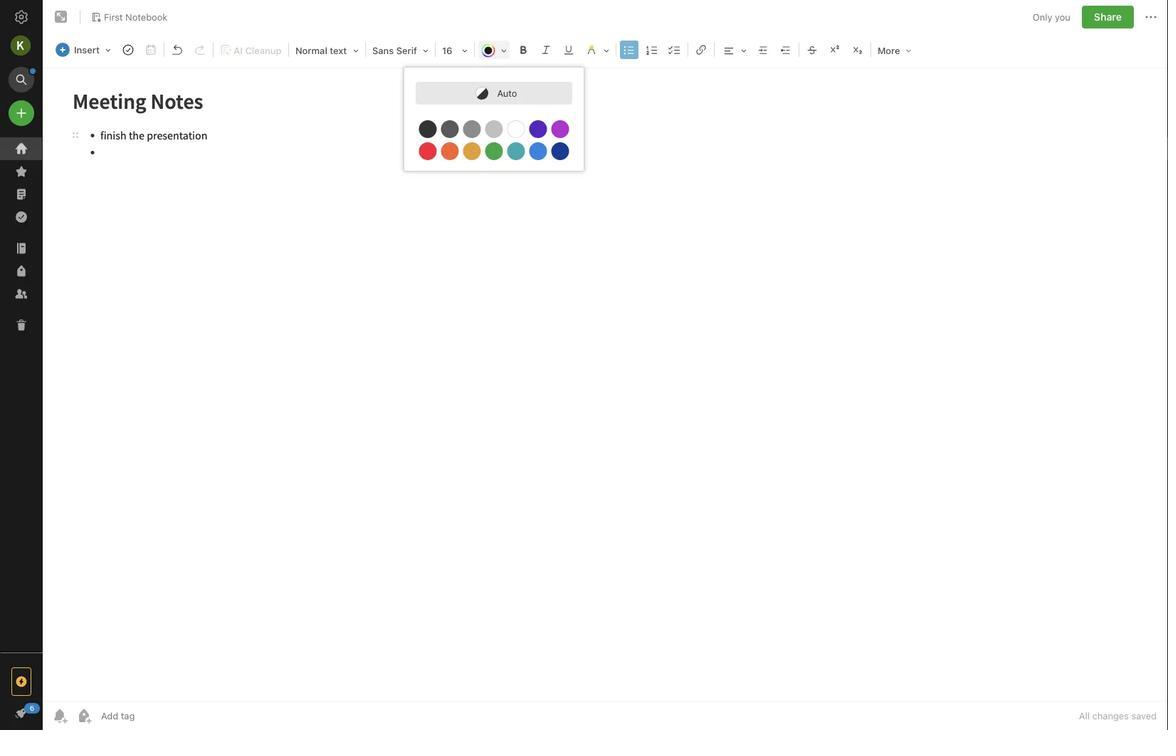 Task type: locate. For each thing, give the bounding box(es) containing it.
Heading level field
[[290, 40, 364, 61]]

all
[[1079, 711, 1090, 722]]

expand note image
[[53, 9, 70, 26]]

share
[[1094, 11, 1122, 23]]

note window element
[[43, 0, 1169, 731]]

Help and Learning task checklist field
[[0, 702, 43, 725]]

outdent image
[[776, 40, 796, 60]]

checklist image
[[665, 40, 685, 60]]

auto button
[[416, 82, 572, 105]]

click to expand image
[[37, 704, 47, 721]]

add a reminder image
[[51, 708, 68, 725]]

only
[[1033, 12, 1053, 22]]

task image
[[118, 40, 138, 60]]

normal text
[[295, 45, 347, 56]]

first
[[104, 11, 123, 22]]

strikethrough image
[[802, 40, 822, 60]]

numbered list image
[[642, 40, 662, 60]]

notebook
[[125, 11, 168, 22]]

Note Editor text field
[[43, 68, 1169, 701]]

Font color field
[[476, 40, 512, 61]]

Account field
[[0, 31, 43, 60]]

account image
[[11, 36, 31, 56]]

auto
[[497, 88, 517, 99]]

16
[[442, 45, 453, 56]]

bold image
[[513, 40, 533, 60]]

insert link image
[[691, 40, 711, 60]]

More field
[[873, 40, 917, 61]]

normal
[[295, 45, 327, 56]]

changes
[[1093, 711, 1129, 722]]

home image
[[13, 140, 30, 157]]

first notebook button
[[86, 7, 173, 27]]

tree
[[0, 137, 43, 652]]



Task type: describe. For each thing, give the bounding box(es) containing it.
you
[[1055, 12, 1071, 22]]

6
[[30, 704, 34, 712]]

More actions field
[[1143, 6, 1160, 28]]

more actions image
[[1143, 9, 1160, 26]]

only you
[[1033, 12, 1071, 22]]

add tag image
[[75, 708, 93, 725]]

black friday offer image
[[13, 674, 30, 691]]

undo image
[[167, 40, 187, 60]]

sans serif
[[372, 45, 417, 56]]

text
[[330, 45, 347, 56]]

indent image
[[753, 40, 773, 60]]

bulleted list image
[[619, 40, 639, 60]]

sans
[[372, 45, 394, 56]]

serif
[[396, 45, 417, 56]]

Alignment field
[[716, 40, 752, 61]]

more
[[878, 45, 900, 56]]

saved
[[1132, 711, 1157, 722]]

settings image
[[13, 9, 30, 26]]

share button
[[1082, 6, 1134, 28]]

Font size field
[[437, 40, 473, 61]]

Insert field
[[52, 40, 116, 60]]

subscript image
[[848, 40, 868, 60]]

italic image
[[536, 40, 556, 60]]

superscript image
[[825, 40, 845, 60]]

Highlight field
[[580, 40, 614, 61]]

Add tag field
[[100, 710, 207, 722]]

first notebook
[[104, 11, 168, 22]]

insert
[[74, 45, 100, 55]]

underline image
[[559, 40, 579, 60]]

Font family field
[[367, 40, 434, 61]]

all changes saved
[[1079, 711, 1157, 722]]



Task type: vqa. For each thing, say whether or not it's contained in the screenshot.
Checklist icon
yes



